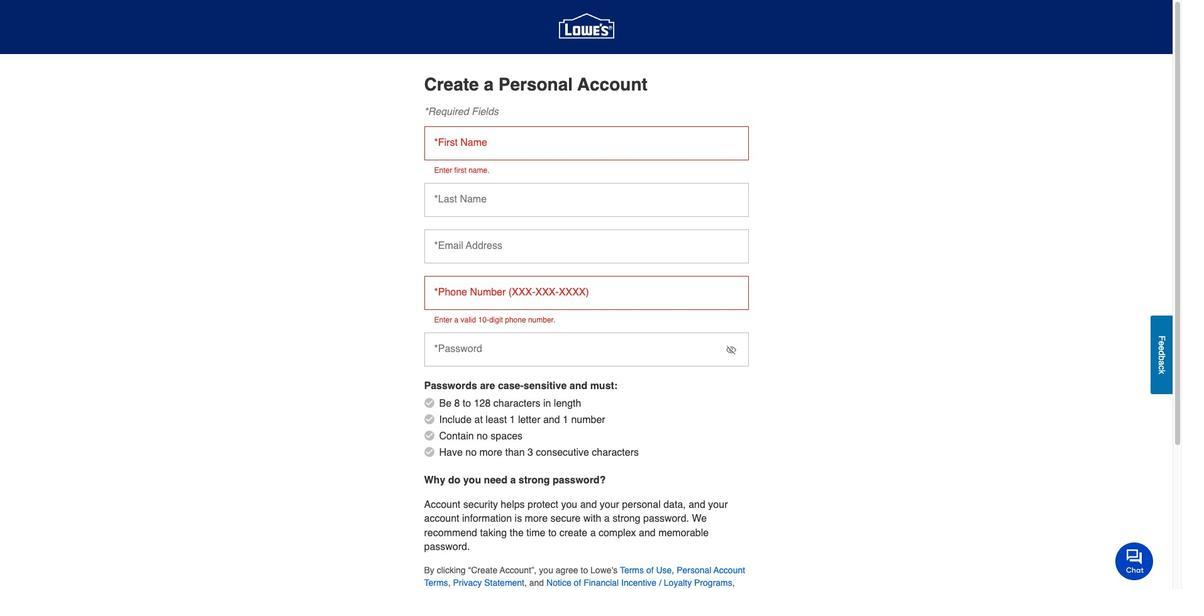 Task type: describe. For each thing, give the bounding box(es) containing it.
*first name
[[434, 137, 488, 148]]

name.
[[469, 166, 490, 175]]

number.
[[528, 316, 556, 325]]

1 horizontal spatial password.
[[644, 513, 690, 525]]

1 vertical spatial characters
[[592, 448, 639, 459]]

f e e d b a c k
[[1158, 336, 1168, 374]]

must:
[[591, 381, 618, 392]]

a left valid
[[455, 316, 459, 325]]

account inside the account security helps protect you and your personal data, and your account information is more secure with a strong password. we recommend taking the time to create a complex and memorable password.
[[424, 499, 461, 511]]

xxx-
[[536, 287, 559, 298]]

data,
[[664, 499, 686, 511]]

enter a valid 10-digit phone number.
[[434, 316, 556, 325]]

2 your from the left
[[709, 499, 728, 511]]

create
[[560, 528, 588, 539]]

b
[[1158, 356, 1168, 361]]

is
[[515, 513, 522, 525]]

0 horizontal spatial strong
[[519, 475, 550, 487]]

protect
[[528, 499, 559, 511]]

*email
[[434, 240, 463, 252]]

account inside "personal account terms"
[[714, 566, 746, 576]]

name for *first name
[[461, 137, 488, 148]]

lowe's home improvement logo image
[[559, 0, 614, 55]]

1 horizontal spatial terms
[[620, 566, 644, 576]]

and down in
[[544, 415, 560, 426]]

a right with
[[604, 513, 610, 525]]

and up we
[[689, 499, 706, 511]]

number
[[571, 415, 606, 426]]

you for account",
[[539, 566, 554, 576]]

by
[[424, 566, 435, 576]]

we
[[692, 513, 707, 525]]

0 vertical spatial you
[[463, 475, 481, 487]]

digit
[[489, 316, 503, 325]]

(xxx-
[[509, 287, 536, 298]]

1 horizontal spatial of
[[647, 566, 654, 576]]

strong inside the account security helps protect you and your personal data, and your account information is more secure with a strong password. we recommend taking the time to create a complex and memorable password.
[[613, 513, 641, 525]]

account security helps protect you and your personal data, and your account information is more secure with a strong password. we recommend taking the time to create a complex and memorable password.
[[424, 499, 728, 553]]

*last name
[[434, 194, 487, 205]]

personal account terms
[[424, 566, 746, 588]]

d
[[1158, 351, 1168, 356]]

have no more than 3 consecutive characters
[[439, 448, 639, 459]]

terms of use link
[[620, 566, 672, 576]]

enter first name.
[[434, 166, 490, 175]]

a right need
[[510, 475, 516, 487]]

a inside f e e d b a c k button
[[1158, 361, 1168, 365]]

time
[[527, 528, 546, 539]]

number
[[470, 287, 506, 298]]

address
[[466, 240, 503, 252]]

secure
[[551, 513, 581, 525]]

0 vertical spatial characters
[[494, 398, 541, 410]]

privacy
[[453, 578, 482, 588]]

case-
[[498, 381, 524, 392]]

phone
[[505, 316, 526, 325]]

letter
[[518, 415, 541, 426]]

"create
[[468, 566, 498, 576]]

/
[[659, 578, 662, 588]]

programs
[[695, 578, 733, 588]]

length
[[554, 398, 582, 410]]

memorable
[[659, 528, 709, 539]]

use
[[656, 566, 672, 576]]

a down with
[[591, 528, 596, 539]]

1 your from the left
[[600, 499, 620, 511]]

0 vertical spatial personal
[[499, 74, 573, 94]]

personal
[[622, 499, 661, 511]]

create
[[424, 74, 479, 94]]

f
[[1158, 336, 1168, 341]]

no for have
[[466, 448, 477, 459]]

8
[[455, 398, 460, 410]]

*required
[[424, 106, 469, 118]]

no for contain
[[477, 431, 488, 443]]

taking
[[480, 528, 507, 539]]

and up with
[[580, 499, 597, 511]]

have
[[439, 448, 463, 459]]

why do you need a strong password?
[[424, 475, 606, 487]]

2 horizontal spatial to
[[581, 566, 588, 576]]

, privacy statement , and notice of financial incentive / loyalty programs
[[448, 578, 733, 588]]

1 1 from the left
[[510, 415, 516, 426]]

account
[[424, 513, 460, 525]]

contain no spaces
[[439, 431, 523, 443]]

in
[[544, 398, 551, 410]]

show password image
[[726, 345, 736, 355]]

1 e from the top
[[1158, 341, 1168, 346]]

*password
[[434, 343, 483, 355]]



Task type: locate. For each thing, give the bounding box(es) containing it.
and down personal
[[639, 528, 656, 539]]

create a personal account
[[424, 74, 648, 94]]

include
[[439, 415, 472, 426]]

0 vertical spatial account
[[578, 74, 648, 94]]

at
[[475, 415, 483, 426]]

strong
[[519, 475, 550, 487], [613, 513, 641, 525]]

e
[[1158, 341, 1168, 346], [1158, 346, 1168, 351]]

more up the time
[[525, 513, 548, 525]]

0 vertical spatial terms
[[620, 566, 644, 576]]

contain
[[439, 431, 474, 443]]

0 horizontal spatial terms
[[424, 578, 448, 588]]

name for *last name
[[460, 194, 487, 205]]

0 vertical spatial password.
[[644, 513, 690, 525]]

1 vertical spatial of
[[574, 578, 581, 588]]

1 horizontal spatial 1
[[563, 415, 569, 426]]

sensitive
[[524, 381, 567, 392]]

0 vertical spatial name
[[461, 137, 488, 148]]

1 vertical spatial name
[[460, 194, 487, 205]]

1 vertical spatial account
[[424, 499, 461, 511]]

0 vertical spatial enter
[[434, 166, 452, 175]]

0 horizontal spatial your
[[600, 499, 620, 511]]

no
[[477, 431, 488, 443], [466, 448, 477, 459]]

password. down recommend
[[424, 542, 470, 553]]

characters
[[494, 398, 541, 410], [592, 448, 639, 459]]

0 horizontal spatial to
[[463, 398, 471, 410]]

notice
[[547, 578, 572, 588]]

to up , privacy statement , and notice of financial incentive / loyalty programs
[[581, 566, 588, 576]]

0 horizontal spatial characters
[[494, 398, 541, 410]]

recommend
[[424, 528, 477, 539]]

k
[[1158, 370, 1168, 374]]

you
[[463, 475, 481, 487], [561, 499, 578, 511], [539, 566, 554, 576]]

0 vertical spatial more
[[480, 448, 503, 459]]

1 down length
[[563, 415, 569, 426]]

1
[[510, 415, 516, 426], [563, 415, 569, 426]]

*required fields
[[424, 106, 499, 118]]

1 horizontal spatial to
[[549, 528, 557, 539]]

password. down data,
[[644, 513, 690, 525]]

agree
[[556, 566, 579, 576]]

enter left first at left top
[[434, 166, 452, 175]]

*phone number (xxx-xxx-xxxx)
[[434, 287, 589, 298]]

0 horizontal spatial personal
[[499, 74, 573, 94]]

0 vertical spatial strong
[[519, 475, 550, 487]]

2 vertical spatial account
[[714, 566, 746, 576]]

of down agree
[[574, 578, 581, 588]]

fields
[[472, 106, 499, 118]]

least
[[486, 415, 507, 426]]

your
[[600, 499, 620, 511], [709, 499, 728, 511]]

, up 'loyalty'
[[672, 566, 675, 576]]

, down clicking
[[448, 578, 451, 588]]

0 horizontal spatial 1
[[510, 415, 516, 426]]

of
[[647, 566, 654, 576], [574, 578, 581, 588]]

1 vertical spatial more
[[525, 513, 548, 525]]

e up b
[[1158, 346, 1168, 351]]

1 vertical spatial password.
[[424, 542, 470, 553]]

enter for *phone number (xxx-xxx-xxxx)
[[434, 316, 452, 325]]

name right *last
[[460, 194, 487, 205]]

personal
[[499, 74, 573, 94], [677, 566, 712, 576]]

terms down 'by'
[[424, 578, 448, 588]]

characters down number
[[592, 448, 639, 459]]

1 vertical spatial personal
[[677, 566, 712, 576]]

to inside the account security helps protect you and your personal data, and your account information is more secure with a strong password. we recommend taking the time to create a complex and memorable password.
[[549, 528, 557, 539]]

terms inside "personal account terms"
[[424, 578, 448, 588]]

0 horizontal spatial more
[[480, 448, 503, 459]]

personal up 'loyalty'
[[677, 566, 712, 576]]

spaces
[[491, 431, 523, 443]]

strong up "complex"
[[613, 513, 641, 525]]

terms up incentive
[[620, 566, 644, 576]]

128
[[474, 398, 491, 410]]

statement
[[485, 578, 525, 588]]

name right *first
[[461, 137, 488, 148]]

*last
[[434, 194, 457, 205]]

0 horizontal spatial password.
[[424, 542, 470, 553]]

, down account",
[[525, 578, 527, 588]]

*First Name text field
[[424, 126, 749, 160]]

passwords
[[424, 381, 477, 392]]

,
[[672, 566, 675, 576], [424, 578, 735, 589], [448, 578, 451, 588], [525, 578, 527, 588]]

valid
[[461, 316, 476, 325]]

1 horizontal spatial characters
[[592, 448, 639, 459]]

by clicking "create account", you agree to lowe's terms of use ,
[[424, 566, 675, 576]]

why
[[424, 475, 446, 487]]

with
[[584, 513, 602, 525]]

more down contain no spaces
[[480, 448, 503, 459]]

10-
[[478, 316, 489, 325]]

information
[[462, 513, 512, 525]]

1 horizontal spatial your
[[709, 499, 728, 511]]

a
[[484, 74, 494, 94], [455, 316, 459, 325], [1158, 361, 1168, 365], [510, 475, 516, 487], [604, 513, 610, 525], [591, 528, 596, 539]]

privacy statement link
[[453, 578, 525, 588]]

f e e d b a c k button
[[1151, 316, 1173, 394]]

strong up protect
[[519, 475, 550, 487]]

1 horizontal spatial strong
[[613, 513, 641, 525]]

1 vertical spatial terms
[[424, 578, 448, 588]]

you up secure
[[561, 499, 578, 511]]

*Last Name text field
[[424, 183, 749, 217]]

enter
[[434, 166, 452, 175], [434, 316, 452, 325]]

*email address
[[434, 240, 503, 252]]

2 enter from the top
[[434, 316, 452, 325]]

need
[[484, 475, 508, 487]]

0 horizontal spatial of
[[574, 578, 581, 588]]

enter left valid
[[434, 316, 452, 325]]

personal up fields
[[499, 74, 573, 94]]

e up d
[[1158, 341, 1168, 346]]

be 8 to 128 characters in length
[[439, 398, 582, 410]]

loyalty
[[664, 578, 692, 588]]

1 enter from the top
[[434, 166, 452, 175]]

, down agree
[[424, 578, 735, 589]]

you up notice
[[539, 566, 554, 576]]

1 horizontal spatial more
[[525, 513, 548, 525]]

0 vertical spatial no
[[477, 431, 488, 443]]

helps
[[501, 499, 525, 511]]

1 right least
[[510, 415, 516, 426]]

no down at
[[477, 431, 488, 443]]

a up k
[[1158, 361, 1168, 365]]

to right the time
[[549, 528, 557, 539]]

1 vertical spatial enter
[[434, 316, 452, 325]]

1 horizontal spatial you
[[539, 566, 554, 576]]

be
[[439, 398, 452, 410]]

no down contain no spaces
[[466, 448, 477, 459]]

0 horizontal spatial account
[[424, 499, 461, 511]]

0 horizontal spatial you
[[463, 475, 481, 487]]

2 horizontal spatial account
[[714, 566, 746, 576]]

account up the programs
[[714, 566, 746, 576]]

account",
[[500, 566, 537, 576]]

you right 'do'
[[463, 475, 481, 487]]

the
[[510, 528, 524, 539]]

1 vertical spatial no
[[466, 448, 477, 459]]

2 vertical spatial you
[[539, 566, 554, 576]]

lowe's
[[591, 566, 618, 576]]

more inside the account security helps protect you and your personal data, and your account information is more secure with a strong password. we recommend taking the time to create a complex and memorable password.
[[525, 513, 548, 525]]

2 horizontal spatial you
[[561, 499, 578, 511]]

*Password password field
[[424, 333, 749, 367]]

passwords are case-sensitive and must:
[[424, 381, 618, 392]]

1 vertical spatial you
[[561, 499, 578, 511]]

*first
[[434, 137, 458, 148]]

notice of financial incentive / loyalty programs link
[[547, 578, 733, 588]]

incentive
[[622, 578, 657, 588]]

a up fields
[[484, 74, 494, 94]]

include at least 1 letter and 1 number
[[439, 415, 606, 426]]

c
[[1158, 365, 1168, 370]]

1 vertical spatial strong
[[613, 513, 641, 525]]

consecutive
[[536, 448, 589, 459]]

you inside the account security helps protect you and your personal data, and your account information is more secure with a strong password. we recommend taking the time to create a complex and memorable password.
[[561, 499, 578, 511]]

complex
[[599, 528, 636, 539]]

more
[[480, 448, 503, 459], [525, 513, 548, 525]]

2 1 from the left
[[563, 415, 569, 426]]

chat invite button image
[[1116, 542, 1154, 581]]

2 e from the top
[[1158, 346, 1168, 351]]

terms
[[620, 566, 644, 576], [424, 578, 448, 588]]

personal inside "personal account terms"
[[677, 566, 712, 576]]

first
[[455, 166, 467, 175]]

0 vertical spatial of
[[647, 566, 654, 576]]

to
[[463, 398, 471, 410], [549, 528, 557, 539], [581, 566, 588, 576]]

account down lowe's home improvement logo at top
[[578, 74, 648, 94]]

to right 8
[[463, 398, 471, 410]]

and down the by clicking "create account", you agree to lowe's terms of use ,
[[530, 578, 544, 588]]

2 vertical spatial to
[[581, 566, 588, 576]]

characters up include at least 1 letter and 1 number
[[494, 398, 541, 410]]

1 horizontal spatial personal
[[677, 566, 712, 576]]

password?
[[553, 475, 606, 487]]

your up with
[[600, 499, 620, 511]]

enter for *first name
[[434, 166, 452, 175]]

than
[[505, 448, 525, 459]]

xxxx)
[[559, 287, 589, 298]]

*phone
[[434, 287, 467, 298]]

0 vertical spatial to
[[463, 398, 471, 410]]

account up account at the left bottom of the page
[[424, 499, 461, 511]]

clicking
[[437, 566, 466, 576]]

1 vertical spatial to
[[549, 528, 557, 539]]

do
[[448, 475, 461, 487]]

and up length
[[570, 381, 588, 392]]

security
[[464, 499, 498, 511]]

*Phone Number (XXX-XXX-XXXX) text field
[[424, 276, 749, 310]]

*Email Address text field
[[424, 230, 749, 264]]

3
[[528, 448, 533, 459]]

financial
[[584, 578, 619, 588]]

your right data,
[[709, 499, 728, 511]]

you for protect
[[561, 499, 578, 511]]

personal account terms link
[[424, 566, 746, 588]]

1 horizontal spatial account
[[578, 74, 648, 94]]

of left the use
[[647, 566, 654, 576]]

are
[[480, 381, 495, 392]]



Task type: vqa. For each thing, say whether or not it's contained in the screenshot.
the top Lighting & Ceiling Fans
no



